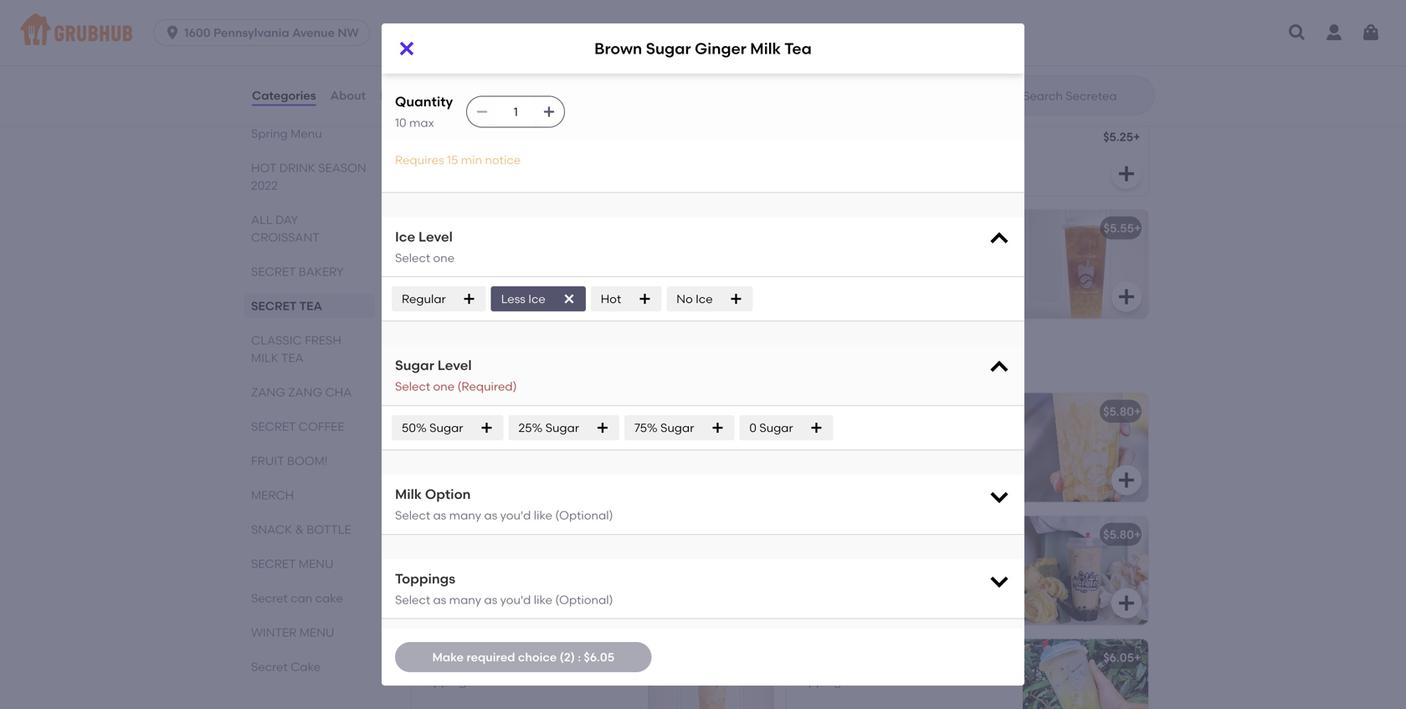 Task type: locate. For each thing, give the bounding box(es) containing it.
boom!
[[287, 454, 328, 468]]

as up 'coffee milk tea'
[[484, 508, 498, 523]]

+ for matcha milk tea image
[[1135, 651, 1142, 665]]

earl grey milk tea image
[[1023, 516, 1149, 625]]

0 horizontal spatial oolong
[[537, 132, 579, 146]]

1 horizontal spatial osmanthus
[[797, 132, 863, 146]]

milk option select as many as you'd like (optional)
[[395, 486, 614, 523]]

make required choice (2) : $6.05
[[433, 650, 615, 664]]

ice for less ice
[[529, 292, 546, 306]]

secret down winter
[[251, 660, 288, 674]]

zang left cha
[[288, 385, 323, 399]]

oolong
[[537, 132, 579, 146], [866, 132, 908, 146]]

topping for earl grey milk tea
[[797, 551, 842, 566]]

1 vertical spatial fresh
[[493, 354, 551, 375]]

+
[[759, 7, 766, 21], [759, 130, 766, 144], [1134, 130, 1141, 144], [1135, 221, 1142, 235], [760, 405, 767, 419], [1135, 405, 1142, 419], [760, 528, 767, 542], [1135, 528, 1142, 542], [1135, 651, 1142, 665]]

0 vertical spatial earl
[[468, 8, 491, 23]]

0 vertical spatial green
[[936, 8, 972, 23]]

2 you'd from the top
[[501, 593, 531, 607]]

1 horizontal spatial brown sugar ginger milk tea
[[595, 39, 812, 58]]

+ for the 'cake milk tea' image
[[1135, 405, 1142, 419]]

as down toppings
[[433, 593, 447, 607]]

secret for secret bakery
[[251, 265, 296, 279]]

select
[[395, 251, 431, 265], [395, 380, 431, 394], [395, 508, 431, 523], [395, 593, 431, 607]]

many
[[449, 508, 482, 523], [449, 593, 482, 607]]

select down toppings
[[395, 593, 431, 607]]

topping not included! for earl grey milk tea
[[797, 551, 919, 566]]

one up 50% sugar at the bottom left of the page
[[433, 380, 455, 394]]

0 vertical spatial like
[[534, 508, 553, 523]]

$5.80
[[728, 7, 759, 21], [728, 130, 759, 144], [1104, 405, 1135, 419], [729, 528, 760, 542], [1104, 528, 1135, 542]]

cha
[[325, 385, 352, 399]]

menu down 'cake'
[[300, 626, 335, 640]]

less ice
[[501, 292, 546, 306]]

not for cake milk tea
[[845, 428, 864, 442]]

+ for earl grey milk tea image
[[1135, 528, 1142, 542]]

many down toppings
[[449, 593, 482, 607]]

1 you'd from the top
[[501, 508, 531, 523]]

0 vertical spatial ginger
[[695, 39, 747, 58]]

merch
[[251, 488, 294, 502]]

1 horizontal spatial milk
[[555, 354, 600, 375]]

green right oolong/jasmin
[[936, 8, 972, 23]]

25% sugar
[[519, 421, 580, 435]]

$6.05 for matcha milk tea image
[[1104, 651, 1135, 665]]

0 horizontal spatial zang
[[251, 385, 285, 399]]

0 horizontal spatial fresh
[[305, 333, 342, 348]]

1 vertical spatial secret
[[251, 660, 288, 674]]

1 horizontal spatial ginger
[[695, 39, 747, 58]]

1 horizontal spatial $6.05 +
[[1104, 651, 1142, 665]]

(optional) inside toppings select as many as you'd like (optional)
[[556, 593, 614, 607]]

1 horizontal spatial zang
[[288, 385, 323, 399]]

like inside toppings select as many as you'd like (optional)
[[534, 593, 553, 607]]

regular
[[402, 292, 446, 306]]

0 vertical spatial grey
[[494, 8, 521, 23]]

brown sugar ginger milk tea
[[595, 39, 812, 58], [422, 405, 587, 419]]

+ for brown sugar ginger milk tea image at the bottom of page
[[760, 405, 767, 419]]

ice left royal
[[395, 228, 416, 245]]

1 horizontal spatial oolong
[[866, 132, 908, 146]]

4 select from the top
[[395, 593, 431, 607]]

$5.55
[[1104, 221, 1135, 235]]

spring menu
[[251, 126, 322, 141]]

0 horizontal spatial ice
[[395, 228, 416, 245]]

not for earl grey milk tea
[[845, 551, 864, 566]]

classic fresh milk tea up (required)
[[409, 354, 639, 375]]

1 many from the top
[[449, 508, 482, 523]]

osmanthus
[[468, 132, 534, 146], [797, 132, 863, 146]]

included! for cheezo osmanthus oolong tea
[[491, 155, 544, 169]]

0 vertical spatial classic
[[251, 333, 302, 348]]

+ for coffee milk tea image
[[760, 528, 767, 542]]

1 horizontal spatial green
[[936, 8, 972, 23]]

zang
[[251, 385, 285, 399], [288, 385, 323, 399]]

matcha milk tea image
[[1023, 639, 1149, 709]]

main navigation navigation
[[0, 0, 1407, 65]]

menu for secret menu
[[299, 557, 334, 571]]

1 vertical spatial earl
[[797, 528, 820, 542]]

topping for brown sugar ginger milk tea
[[422, 428, 467, 442]]

1 horizontal spatial grey
[[822, 528, 850, 542]]

2 (optional) from the top
[[556, 593, 614, 607]]

one inside the 'ice level select one'
[[433, 251, 455, 265]]

1 horizontal spatial earl
[[797, 528, 820, 542]]

you'd inside toppings select as many as you'd like (optional)
[[501, 593, 531, 607]]

4 secret from the top
[[251, 557, 296, 571]]

option
[[425, 486, 471, 502]]

green
[[936, 8, 972, 23], [467, 651, 502, 665]]

1 select from the top
[[395, 251, 431, 265]]

jasmin
[[422, 651, 464, 665]]

1 vertical spatial many
[[449, 593, 482, 607]]

1 one from the top
[[433, 251, 455, 265]]

select up 50%
[[395, 380, 431, 394]]

2 many from the top
[[449, 593, 482, 607]]

milk
[[751, 39, 781, 58], [540, 405, 563, 419], [831, 405, 854, 419], [395, 486, 422, 502], [464, 528, 487, 542], [853, 528, 876, 542], [505, 651, 528, 665]]

1 vertical spatial menu
[[300, 626, 335, 640]]

milk up zang zang cha
[[251, 351, 279, 365]]

nw
[[338, 26, 359, 40]]

0 vertical spatial fresh
[[305, 333, 342, 348]]

1 like from the top
[[534, 508, 553, 523]]

snack & bottle
[[251, 523, 351, 537]]

$5.80 for earl grey milk tea
[[1104, 528, 1135, 542]]

zang zang cha
[[251, 385, 352, 399]]

2 like from the top
[[534, 593, 553, 607]]

2 select from the top
[[395, 380, 431, 394]]

cheezo
[[422, 8, 466, 23], [797, 8, 841, 23], [422, 132, 466, 146]]

royal blueberry image
[[648, 210, 774, 319]]

as up required on the bottom of the page
[[484, 593, 498, 607]]

cake milk tea image
[[1023, 393, 1149, 502]]

fruit boom!
[[251, 454, 328, 468]]

0 horizontal spatial cake
[[291, 660, 321, 674]]

svg image inside 1600 pennsylvania avenue nw button
[[164, 24, 181, 41]]

1 vertical spatial you'd
[[501, 593, 531, 607]]

1 horizontal spatial ice
[[529, 292, 546, 306]]

Search Secretea search field
[[1022, 88, 1150, 104]]

fresh down secret tea
[[305, 333, 342, 348]]

1 vertical spatial level
[[438, 357, 472, 374]]

1 vertical spatial brown
[[422, 405, 458, 419]]

$5.80 for coffee milk tea
[[729, 528, 760, 542]]

requires
[[395, 153, 444, 167]]

many inside toppings select as many as you'd like (optional)
[[449, 593, 482, 607]]

(2)
[[560, 650, 575, 664]]

you'd inside "milk option select as many as you'd like (optional)"
[[501, 508, 531, 523]]

coffee
[[422, 528, 461, 542]]

like inside "milk option select as many as you'd like (optional)"
[[534, 508, 553, 523]]

0 vertical spatial brown
[[595, 39, 643, 58]]

not for jasmin green milk tea
[[470, 674, 488, 689]]

10
[[395, 116, 407, 130]]

topping for jasmin green milk tea
[[422, 674, 467, 689]]

topping not included! for cheezo oolong/jasmin green
[[797, 32, 919, 46]]

you'd up the make required choice (2) : $6.05
[[501, 593, 531, 607]]

tea up zang zang cha
[[281, 351, 304, 365]]

classic up (required)
[[409, 354, 489, 375]]

secret cake
[[251, 660, 321, 674]]

ice inside the 'ice level select one'
[[395, 228, 416, 245]]

ice right the no
[[696, 292, 713, 306]]

secret
[[251, 265, 296, 279], [251, 299, 297, 313], [251, 420, 296, 434], [251, 557, 296, 571]]

0 vertical spatial $6.05 +
[[729, 405, 767, 419]]

svg image
[[1288, 23, 1308, 43], [164, 24, 181, 41], [397, 39, 417, 59], [1117, 74, 1137, 94], [1117, 287, 1137, 307], [563, 292, 576, 306], [638, 292, 652, 306], [988, 356, 1012, 380], [480, 421, 494, 435], [596, 421, 610, 435], [711, 421, 725, 435], [742, 470, 762, 490], [988, 485, 1012, 508], [988, 569, 1012, 593]]

green right make
[[467, 651, 502, 665]]

level left blueberry
[[419, 228, 453, 245]]

$5.25 +
[[1104, 130, 1141, 144]]

ice for no ice
[[696, 292, 713, 306]]

level up (required)
[[438, 357, 472, 374]]

1 vertical spatial cake
[[291, 660, 321, 674]]

select down royal
[[395, 251, 431, 265]]

secret down the croissant
[[251, 265, 296, 279]]

one down royal
[[433, 251, 455, 265]]

level inside the 'ice level select one'
[[419, 228, 453, 245]]

select for milk
[[395, 508, 431, 523]]

0 vertical spatial one
[[433, 251, 455, 265]]

0 horizontal spatial milk
[[251, 351, 279, 365]]

$5.80 for cake milk tea
[[1104, 405, 1135, 419]]

not for brown sugar ginger milk tea
[[470, 428, 488, 442]]

1600 pennsylvania avenue nw
[[184, 26, 359, 40]]

secret up fruit
[[251, 420, 296, 434]]

2 secret from the top
[[251, 660, 288, 674]]

cake
[[797, 405, 828, 419], [291, 660, 321, 674]]

not for cheezo osmanthus oolong tea
[[470, 155, 488, 169]]

1 (optional) from the top
[[556, 508, 614, 523]]

1 horizontal spatial classic
[[409, 354, 489, 375]]

classic down secret tea
[[251, 333, 302, 348]]

included! for jasmin green milk tea
[[491, 674, 544, 689]]

hot
[[251, 161, 277, 175]]

secret for secret menu
[[251, 557, 296, 571]]

1 vertical spatial like
[[534, 593, 553, 607]]

cheezo for cheezo earl grey
[[422, 8, 466, 23]]

0 horizontal spatial $6.05 +
[[729, 405, 767, 419]]

1 horizontal spatial $6.05
[[729, 405, 760, 419]]

select for sugar
[[395, 380, 431, 394]]

cake
[[315, 591, 343, 606]]

included! for royal blueberry
[[491, 245, 544, 259]]

jasmin green milk tea image
[[648, 639, 774, 709]]

cheezo oolong/jasmin green image
[[1023, 0, 1149, 106]]

0 vertical spatial level
[[419, 228, 453, 245]]

secret tea
[[251, 299, 322, 313]]

fresh up (required)
[[493, 354, 551, 375]]

avenue
[[292, 26, 335, 40]]

fresh
[[305, 333, 342, 348], [493, 354, 551, 375]]

level inside sugar level select one (required)
[[438, 357, 472, 374]]

0 vertical spatial many
[[449, 508, 482, 523]]

svg image
[[1362, 23, 1382, 43], [742, 74, 762, 94], [476, 105, 489, 119], [543, 105, 556, 119], [1117, 164, 1137, 184], [988, 227, 1012, 251], [742, 287, 762, 307], [463, 292, 476, 306], [730, 292, 743, 306], [810, 421, 824, 435], [1117, 470, 1137, 490], [1117, 593, 1137, 614]]

ice right less
[[529, 292, 546, 306]]

menu
[[299, 557, 334, 571], [300, 626, 335, 640]]

classic
[[251, 333, 302, 348], [409, 354, 489, 375]]

2 horizontal spatial $6.05
[[1104, 651, 1135, 665]]

0 vertical spatial you'd
[[501, 508, 531, 523]]

included! for coffee milk tea
[[491, 551, 544, 566]]

included!
[[866, 32, 919, 46], [464, 50, 517, 64], [491, 155, 544, 169], [491, 245, 544, 259], [491, 428, 544, 442], [866, 428, 919, 442], [491, 551, 544, 566], [866, 551, 919, 566], [491, 674, 544, 689], [866, 674, 919, 689]]

1 vertical spatial one
[[433, 380, 455, 394]]

$6.05 +
[[729, 405, 767, 419], [1104, 651, 1142, 665]]

0 horizontal spatial earl
[[468, 8, 491, 23]]

not for coffee milk tea
[[470, 551, 488, 566]]

one inside sugar level select one (required)
[[433, 380, 455, 394]]

no ice
[[677, 292, 713, 306]]

1 vertical spatial (optional)
[[556, 593, 614, 607]]

select inside the 'ice level select one'
[[395, 251, 431, 265]]

secret
[[251, 591, 288, 606], [251, 660, 288, 674]]

0 horizontal spatial osmanthus
[[468, 132, 534, 146]]

1 horizontal spatial fresh
[[493, 354, 551, 375]]

fruit
[[251, 454, 284, 468]]

0 horizontal spatial grey
[[494, 8, 521, 23]]

select inside "milk option select as many as you'd like (optional)"
[[395, 508, 431, 523]]

level for sugar level
[[438, 357, 472, 374]]

1 vertical spatial $6.05 +
[[1104, 651, 1142, 665]]

requires 15 min notice
[[395, 153, 521, 167]]

not
[[845, 32, 864, 46], [443, 50, 462, 64], [470, 155, 488, 169], [470, 245, 488, 259], [470, 428, 488, 442], [845, 428, 864, 442], [470, 551, 488, 566], [845, 551, 864, 566], [470, 674, 488, 689], [845, 674, 864, 689]]

classic fresh milk tea
[[251, 333, 342, 365], [409, 354, 639, 375]]

75%
[[635, 421, 658, 435]]

secret down snack
[[251, 557, 296, 571]]

like up toppings select as many as you'd like (optional)
[[534, 508, 553, 523]]

choice
[[518, 650, 557, 664]]

milk up 25% sugar
[[555, 354, 600, 375]]

select inside sugar level select one (required)
[[395, 380, 431, 394]]

2 oolong from the left
[[866, 132, 908, 146]]

topping
[[797, 32, 842, 46], [395, 50, 440, 64], [422, 155, 467, 169], [422, 245, 467, 259], [422, 428, 467, 442], [797, 428, 842, 442], [422, 551, 467, 566], [797, 551, 842, 566], [422, 674, 467, 689], [797, 674, 842, 689]]

classic fresh milk tea up zang zang cha
[[251, 333, 342, 365]]

0 horizontal spatial green
[[467, 651, 502, 665]]

like
[[534, 508, 553, 523], [534, 593, 553, 607]]

select up coffee
[[395, 508, 431, 523]]

0 vertical spatial secret
[[251, 591, 288, 606]]

max
[[410, 116, 434, 130]]

1 horizontal spatial cake
[[797, 405, 828, 419]]

like up choice
[[534, 593, 553, 607]]

milk
[[251, 351, 279, 365], [555, 354, 600, 375]]

1600
[[184, 26, 211, 40]]

0 horizontal spatial brown
[[422, 405, 458, 419]]

1 secret from the top
[[251, 591, 288, 606]]

1 vertical spatial ginger
[[498, 405, 537, 419]]

topping not included!
[[797, 32, 919, 46], [395, 50, 517, 64], [422, 155, 544, 169], [422, 245, 544, 259], [422, 428, 544, 442], [797, 428, 919, 442], [422, 551, 544, 566], [797, 551, 919, 566], [422, 674, 544, 689], [797, 674, 919, 689]]

blueberry
[[457, 221, 512, 235]]

1 horizontal spatial brown
[[595, 39, 643, 58]]

(optional)
[[556, 508, 614, 523], [556, 593, 614, 607]]

1 secret from the top
[[251, 265, 296, 279]]

3 select from the top
[[395, 508, 431, 523]]

0 vertical spatial menu
[[299, 557, 334, 571]]

$5.80 + for coffee milk tea
[[729, 528, 767, 542]]

coffee milk tea image
[[648, 516, 774, 625]]

2 secret from the top
[[251, 299, 297, 313]]

+ for white peach oolong tea image
[[1135, 221, 1142, 235]]

you'd
[[501, 508, 531, 523], [501, 593, 531, 607]]

sugar
[[646, 39, 692, 58], [395, 357, 435, 374], [461, 405, 495, 419], [430, 421, 464, 435], [546, 421, 580, 435], [661, 421, 695, 435], [760, 421, 794, 435]]

3 secret from the top
[[251, 420, 296, 434]]

0 vertical spatial (optional)
[[556, 508, 614, 523]]

topping not included! for brown sugar ginger milk tea
[[422, 428, 544, 442]]

2 one from the top
[[433, 380, 455, 394]]

secret left "can"
[[251, 591, 288, 606]]

2 horizontal spatial ice
[[696, 292, 713, 306]]

secret down secret bakery
[[251, 299, 297, 313]]

menu down bottle at the left of page
[[299, 557, 334, 571]]

reviews
[[380, 88, 427, 102]]

zang up secret coffee
[[251, 385, 285, 399]]

you'd up 'coffee milk tea'
[[501, 508, 531, 523]]

1 vertical spatial brown sugar ginger milk tea
[[422, 405, 587, 419]]

secret for secret can cake
[[251, 591, 288, 606]]

many up 'coffee milk tea'
[[449, 508, 482, 523]]

select inside toppings select as many as you'd like (optional)
[[395, 593, 431, 607]]

about button
[[330, 65, 367, 126]]

tea
[[299, 299, 322, 313], [281, 351, 304, 365], [604, 354, 639, 375]]



Task type: describe. For each thing, give the bounding box(es) containing it.
not for royal blueberry
[[470, 245, 488, 259]]

svg image inside main navigation navigation
[[1362, 23, 1382, 43]]

snack
[[251, 523, 292, 537]]

$5.80 + for cake milk tea
[[1104, 405, 1142, 419]]

1 horizontal spatial classic fresh milk tea
[[409, 354, 639, 375]]

as up coffee
[[433, 508, 447, 523]]

(optional) inside "milk option select as many as you'd like (optional)"
[[556, 508, 614, 523]]

royal blueberry
[[422, 221, 512, 235]]

50% sugar
[[402, 421, 464, 435]]

coffee milk tea
[[422, 528, 510, 542]]

croissant
[[251, 230, 320, 245]]

0 vertical spatial cake
[[797, 405, 828, 419]]

pennsylvania
[[214, 26, 290, 40]]

winter
[[251, 626, 297, 640]]

level for ice level
[[419, 228, 453, 245]]

one for sugar level
[[433, 380, 455, 394]]

topping for royal blueberry
[[422, 245, 467, 259]]

toppings
[[395, 571, 456, 587]]

$5.80 + for earl grey milk tea
[[1104, 528, 1142, 542]]

winter menu
[[251, 626, 335, 640]]

0
[[750, 421, 757, 435]]

secret menu
[[251, 557, 334, 571]]

0 horizontal spatial ginger
[[498, 405, 537, 419]]

min
[[461, 153, 482, 167]]

cheezo for cheezo osmanthus oolong tea
[[422, 132, 466, 146]]

required
[[467, 650, 515, 664]]

cheezo earl grey
[[422, 8, 521, 23]]

topping for cake milk tea
[[797, 428, 842, 442]]

royal
[[422, 221, 454, 235]]

$5.55 +
[[1104, 221, 1142, 235]]

cheezo for cheezo oolong/jasmin green
[[797, 8, 841, 23]]

25%
[[519, 421, 543, 435]]

drink
[[280, 161, 316, 175]]

75% sugar
[[635, 421, 695, 435]]

cake milk tea
[[797, 405, 877, 419]]

2022
[[251, 178, 278, 193]]

included! for earl grey milk tea
[[866, 551, 919, 566]]

reviews button
[[379, 65, 428, 126]]

:
[[578, 650, 581, 664]]

0 horizontal spatial classic
[[251, 333, 302, 348]]

0 horizontal spatial $6.05
[[584, 650, 615, 664]]

topping not included! for cake milk tea
[[797, 428, 919, 442]]

topping not included! for coffee milk tea
[[422, 551, 544, 566]]

bottle
[[307, 523, 351, 537]]

1 oolong from the left
[[537, 132, 579, 146]]

one for ice level
[[433, 251, 455, 265]]

menu
[[291, 126, 322, 141]]

2 osmanthus from the left
[[797, 132, 863, 146]]

secret for secret coffee
[[251, 420, 296, 434]]

white peach oolong tea image
[[1023, 210, 1149, 319]]

quantity
[[395, 94, 453, 110]]

tea down hot
[[604, 354, 639, 375]]

included! for brown sugar ginger milk tea
[[491, 428, 544, 442]]

included! for cake milk tea
[[866, 428, 919, 442]]

ice level select one
[[395, 228, 455, 265]]

make
[[433, 650, 464, 664]]

notice
[[485, 153, 521, 167]]

no
[[677, 292, 693, 306]]

0 horizontal spatial brown sugar ginger milk tea
[[422, 405, 587, 419]]

1 osmanthus from the left
[[468, 132, 534, 146]]

topping not included! for royal blueberry
[[422, 245, 544, 259]]

sugar level select one (required)
[[395, 357, 517, 394]]

secret for secret tea
[[251, 299, 297, 313]]

0 horizontal spatial classic fresh milk tea
[[251, 333, 342, 365]]

earl grey milk tea
[[797, 528, 899, 542]]

$6.05 + for matcha milk tea image
[[1104, 651, 1142, 665]]

secret can cake
[[251, 591, 343, 606]]

bakery
[[299, 265, 344, 279]]

can
[[291, 591, 313, 606]]

spring
[[251, 126, 288, 141]]

categories button
[[251, 65, 317, 126]]

jasmin green milk tea
[[422, 651, 552, 665]]

coffee
[[299, 420, 345, 434]]

topping not included! for cheezo osmanthus oolong tea
[[422, 155, 544, 169]]

1600 pennsylvania avenue nw button
[[153, 19, 377, 46]]

menu for winter menu
[[300, 626, 335, 640]]

select for ice
[[395, 251, 431, 265]]

all day croissant
[[251, 213, 320, 245]]

quantity 10 max
[[395, 94, 453, 130]]

less
[[501, 292, 526, 306]]

&
[[295, 523, 304, 537]]

many inside "milk option select as many as you'd like (optional)"
[[449, 508, 482, 523]]

oolong/jasmin
[[844, 8, 934, 23]]

included! for cheezo oolong/jasmin green
[[866, 32, 919, 46]]

milk inside "milk option select as many as you'd like (optional)"
[[395, 486, 422, 502]]

categories
[[252, 88, 316, 102]]

secret bakery
[[251, 265, 344, 279]]

not for cheezo oolong/jasmin green
[[845, 32, 864, 46]]

cheezo oolong/jasmin green
[[797, 8, 972, 23]]

secret for secret cake
[[251, 660, 288, 674]]

toppings select as many as you'd like (optional)
[[395, 571, 614, 607]]

osmanthus oolong tea
[[797, 132, 932, 146]]

$5.25
[[1104, 130, 1134, 144]]

day
[[275, 213, 298, 227]]

2 zang from the left
[[288, 385, 323, 399]]

sugar inside sugar level select one (required)
[[395, 357, 435, 374]]

$6.05 + for brown sugar ginger milk tea image at the bottom of page
[[729, 405, 767, 419]]

0 vertical spatial brown sugar ginger milk tea
[[595, 39, 812, 58]]

1 vertical spatial grey
[[822, 528, 850, 542]]

1 zang from the left
[[251, 385, 285, 399]]

topping for cheezo oolong/jasmin green
[[797, 32, 842, 46]]

topping not included! for jasmin green milk tea
[[422, 674, 544, 689]]

secret coffee
[[251, 420, 345, 434]]

$6.05 for brown sugar ginger milk tea image at the bottom of page
[[729, 405, 760, 419]]

(required)
[[458, 380, 517, 394]]

season
[[318, 161, 367, 175]]

tea down bakery
[[299, 299, 322, 313]]

1 vertical spatial classic
[[409, 354, 489, 375]]

0 sugar
[[750, 421, 794, 435]]

all
[[251, 213, 273, 227]]

15
[[447, 153, 458, 167]]

about
[[331, 88, 366, 102]]

50%
[[402, 421, 427, 435]]

topping for coffee milk tea
[[422, 551, 467, 566]]

brown sugar ginger milk tea image
[[648, 393, 774, 502]]

topping for cheezo osmanthus oolong tea
[[422, 155, 467, 169]]

Input item quantity number field
[[498, 97, 535, 127]]

hot drink season 2022
[[251, 161, 367, 193]]

1 vertical spatial green
[[467, 651, 502, 665]]

cheezo osmanthus oolong tea
[[422, 132, 603, 146]]

hot
[[601, 292, 622, 306]]



Task type: vqa. For each thing, say whether or not it's contained in the screenshot.
the Categories 'button'
yes



